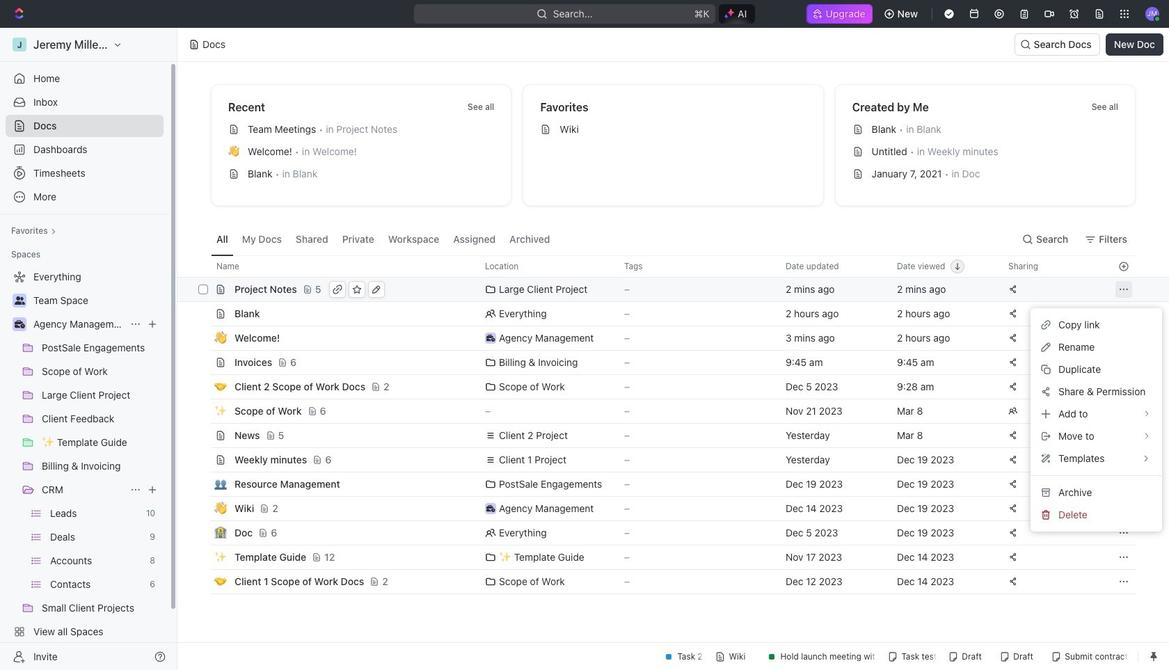 Task type: describe. For each thing, give the bounding box(es) containing it.
sidebar navigation
[[0, 28, 178, 671]]

tree inside sidebar navigation
[[6, 266, 164, 667]]

business time image
[[487, 506, 495, 513]]

1 vertical spatial business time image
[[487, 335, 495, 342]]



Task type: vqa. For each thing, say whether or not it's contained in the screenshot.
tab list
yes



Task type: locate. For each thing, give the bounding box(es) containing it.
1 horizontal spatial business time image
[[487, 335, 495, 342]]

0 vertical spatial business time image
[[14, 320, 25, 329]]

0 horizontal spatial business time image
[[14, 320, 25, 329]]

table
[[178, 256, 1170, 595]]

business time image
[[14, 320, 25, 329], [487, 335, 495, 342]]

column header
[[196, 256, 211, 278]]

tree
[[6, 266, 164, 667]]

row
[[196, 256, 1136, 278], [178, 277, 1170, 302], [196, 302, 1136, 327], [196, 326, 1136, 351], [196, 350, 1136, 375], [196, 375, 1136, 400], [196, 399, 1136, 424], [196, 423, 1136, 448], [196, 448, 1136, 473], [196, 472, 1136, 497], [196, 496, 1136, 522], [196, 521, 1136, 546], [196, 545, 1136, 570], [196, 570, 1136, 595]]

cell
[[196, 302, 211, 326], [196, 327, 211, 350], [196, 351, 211, 375], [196, 375, 211, 399], [196, 400, 211, 423], [1112, 400, 1136, 423], [196, 424, 211, 448], [196, 448, 211, 472], [196, 473, 211, 496], [1112, 473, 1136, 496], [196, 497, 211, 521], [196, 522, 211, 545], [196, 546, 211, 570], [196, 570, 211, 594]]

tab list
[[211, 223, 556, 256]]

business time image inside sidebar navigation
[[14, 320, 25, 329]]



